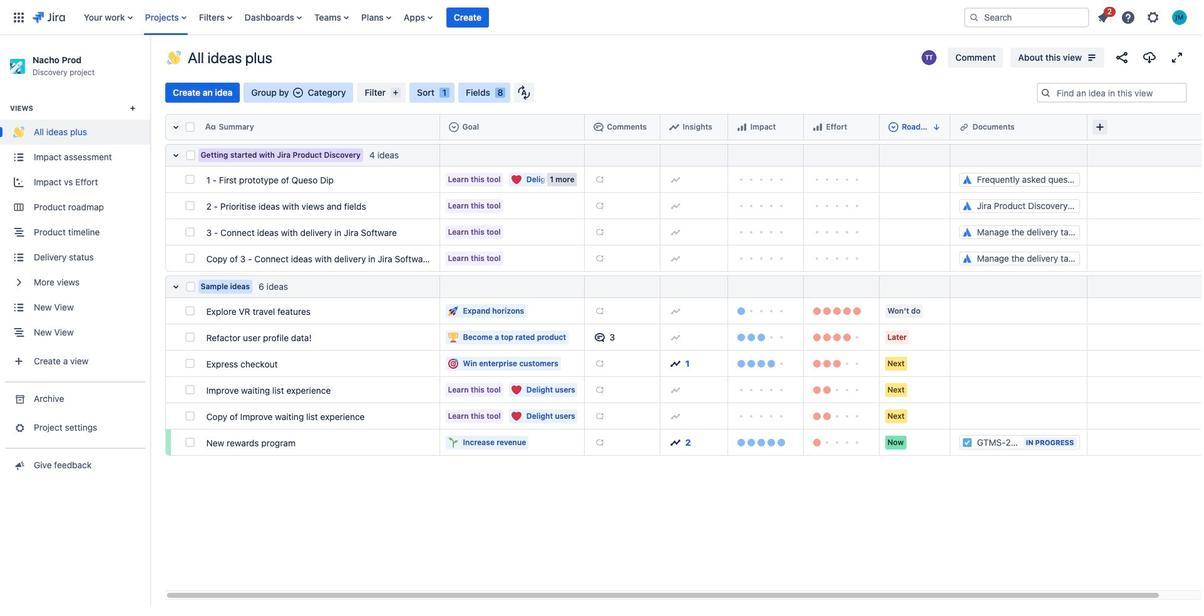 Task type: vqa. For each thing, say whether or not it's contained in the screenshot.
'users' to the left
no



Task type: describe. For each thing, give the bounding box(es) containing it.
:seedling: image
[[448, 437, 458, 447]]

2 :heart: image from the top
[[511, 411, 521, 421]]

comments image
[[593, 122, 603, 132]]

:dart: image
[[448, 358, 458, 368]]

settings image
[[1146, 10, 1161, 25]]

:seedling: image
[[448, 437, 458, 447]]

:trophy: image
[[448, 332, 458, 342]]

header.desc image
[[931, 122, 941, 132]]

roadmap image
[[888, 122, 898, 132]]

insights image for :dart: icon
[[670, 358, 680, 368]]

0 horizontal spatial list item
[[446, 0, 489, 35]]

feedback image
[[12, 459, 25, 472]]

notifications image
[[1096, 10, 1111, 25]]

0 horizontal spatial list
[[77, 0, 954, 35]]

autosave is enabled image
[[518, 85, 530, 100]]

single select dropdown image
[[293, 88, 303, 98]]

1 horizontal spatial list
[[1092, 5, 1195, 28]]

comments image
[[595, 332, 605, 342]]

primary element
[[8, 0, 954, 35]]

collapse all image
[[168, 120, 183, 135]]

Search field
[[964, 7, 1090, 27]]

impact image
[[737, 122, 747, 132]]

current project sidebar image
[[137, 50, 164, 75]]

expand image
[[1170, 50, 1185, 65]]



Task type: locate. For each thing, give the bounding box(es) containing it.
0 horizontal spatial :wave: image
[[13, 127, 24, 138]]

1 vertical spatial :wave: image
[[13, 127, 24, 138]]

:rocket: image
[[448, 306, 458, 316]]

0 vertical spatial :heart: image
[[511, 385, 521, 395]]

polaris common.ui.field config.add.add more.icon image
[[1093, 120, 1108, 135]]

insights image
[[670, 358, 680, 368], [670, 437, 680, 447]]

Find an idea in this view field
[[1053, 84, 1186, 101]]

:heart: image
[[511, 385, 521, 395], [511, 411, 521, 421]]

0 vertical spatial :wave: image
[[167, 51, 181, 64]]

hyperlink image
[[959, 122, 969, 132]]

share image
[[1115, 50, 1130, 65]]

list item
[[446, 0, 489, 35], [1092, 5, 1116, 27]]

insights image
[[669, 122, 679, 132]]

1 vertical spatial :wave: image
[[13, 127, 24, 138]]

cell
[[440, 114, 585, 140], [585, 114, 661, 140], [661, 114, 728, 140], [728, 114, 804, 140], [804, 114, 880, 140], [880, 114, 951, 140], [951, 114, 1088, 140], [1088, 114, 1202, 140], [1088, 144, 1202, 167], [1088, 167, 1202, 193], [880, 193, 951, 219], [1088, 193, 1202, 219], [880, 219, 951, 245], [1088, 219, 1202, 245], [880, 245, 951, 272], [1088, 245, 1202, 272], [951, 298, 1088, 324], [1088, 298, 1202, 324], [951, 324, 1088, 351], [1088, 324, 1202, 351], [951, 351, 1088, 377], [1088, 351, 1202, 377], [951, 377, 1088, 403], [1088, 377, 1202, 403], [951, 403, 1088, 430], [1088, 403, 1202, 430], [1088, 430, 1202, 456]]

add image
[[595, 174, 605, 184], [595, 201, 605, 211], [595, 201, 605, 211], [595, 227, 605, 237], [595, 227, 605, 237], [595, 306, 605, 316], [670, 332, 680, 342], [595, 358, 605, 368], [595, 358, 605, 368], [595, 385, 605, 395], [670, 385, 680, 395], [670, 411, 680, 421]]

:heart: image
[[511, 174, 521, 184], [511, 174, 521, 184], [511, 385, 521, 395], [511, 411, 521, 421]]

1 vertical spatial insights image
[[670, 437, 680, 447]]

0 vertical spatial insights image
[[670, 358, 680, 368]]

0 horizontal spatial :wave: image
[[13, 127, 24, 138]]

add image
[[595, 174, 605, 184], [670, 174, 680, 184], [670, 201, 680, 211], [670, 227, 680, 237], [595, 253, 605, 263], [595, 253, 605, 263], [670, 253, 680, 263], [595, 306, 605, 316], [670, 306, 680, 316], [595, 385, 605, 395], [595, 411, 605, 421], [595, 411, 605, 421], [595, 437, 605, 447], [595, 437, 605, 447]]

goal image
[[449, 122, 459, 132]]

1 vertical spatial :heart: image
[[511, 411, 521, 421]]

insights image for :seedling: image
[[670, 437, 680, 447]]

show description image
[[1085, 50, 1100, 65]]

your profile and settings image
[[1172, 10, 1187, 25]]

:wave: image
[[167, 51, 181, 64], [13, 127, 24, 138]]

1 insights image from the top
[[670, 358, 680, 368]]

effort image
[[812, 122, 822, 132]]

:trophy: image
[[448, 332, 458, 342]]

appswitcher icon image
[[11, 10, 26, 25]]

jira image
[[33, 10, 65, 25], [33, 10, 65, 25]]

summary image
[[205, 122, 215, 132]]

banner
[[0, 0, 1202, 35]]

:wave: image
[[167, 51, 181, 64], [13, 127, 24, 138]]

list
[[77, 0, 954, 35], [1092, 5, 1195, 28]]

search image
[[969, 12, 979, 22]]

1 :heart: image from the top
[[511, 385, 521, 395]]

project settings image
[[12, 422, 25, 434]]

:rocket: image
[[448, 306, 458, 316]]

0 vertical spatial :wave: image
[[167, 51, 181, 64]]

2 insights image from the top
[[670, 437, 680, 447]]

group
[[0, 88, 150, 382]]

1 horizontal spatial :wave: image
[[167, 51, 181, 64]]

1 horizontal spatial list item
[[1092, 5, 1116, 27]]

:dart: image
[[448, 358, 458, 368]]

jira product discovery navigation element
[[0, 35, 150, 606]]

export image
[[1142, 50, 1157, 65]]

None search field
[[964, 7, 1090, 27]]

help image
[[1121, 10, 1136, 25]]

1 horizontal spatial :wave: image
[[167, 51, 181, 64]]



